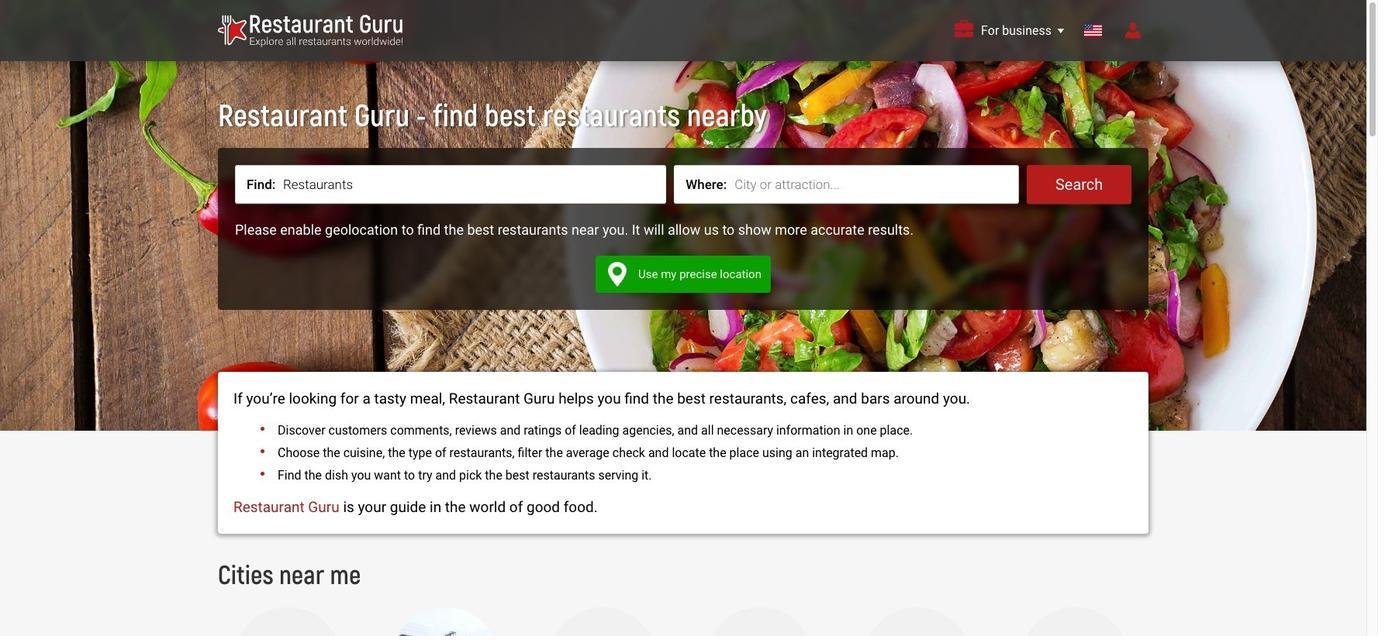 Task type: describe. For each thing, give the bounding box(es) containing it.
City or attraction... text field
[[674, 165, 1019, 204]]

Restaurant, dish... search field
[[235, 165, 666, 204]]



Task type: locate. For each thing, give the bounding box(es) containing it.
restaurant guru image
[[218, 15, 403, 47]]

None submit
[[1027, 165, 1132, 204]]

user image
[[1118, 15, 1149, 46]]



